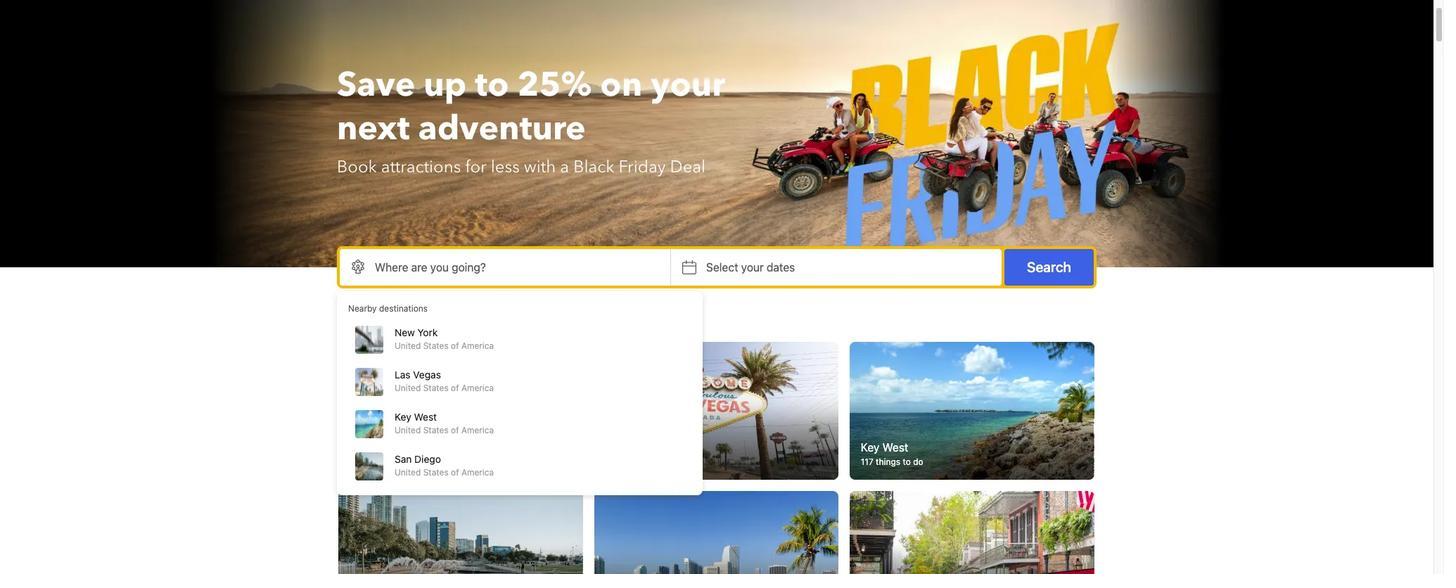Task type: vqa. For each thing, say whether or not it's contained in the screenshot.
New York image
yes



Task type: describe. For each thing, give the bounding box(es) containing it.
states for new york
[[423, 341, 449, 351]]

of for las vegas
[[451, 383, 459, 393]]

west for key west 117 things to do
[[883, 441, 909, 454]]

key for key west 117 things to do
[[862, 441, 880, 454]]

attractions
[[381, 156, 461, 179]]

search
[[1028, 259, 1072, 275]]

destinations up the vegas
[[392, 311, 476, 330]]

1 vertical spatial your
[[742, 261, 764, 274]]

vegas
[[413, 369, 441, 381]]

key west 117 things to do
[[862, 441, 924, 467]]

adventure
[[418, 106, 586, 152]]

united for las
[[395, 383, 421, 393]]

united for new
[[395, 341, 421, 351]]

las vegas united states of america
[[395, 369, 494, 393]]

deal
[[670, 156, 706, 179]]

states for san diego
[[423, 467, 449, 478]]

new for new york 1190 things to do
[[350, 441, 373, 454]]

friday
[[619, 156, 666, 179]]

a
[[560, 156, 569, 179]]

nearby destinations up las
[[339, 311, 476, 330]]

states for key west
[[423, 425, 449, 436]]

to for new york
[[398, 456, 406, 467]]

san diego united states of america
[[395, 453, 494, 478]]

117
[[862, 456, 874, 467]]

nearby destinations up new york united states of america
[[348, 303, 428, 314]]

of for san diego
[[451, 467, 459, 478]]

las
[[395, 369, 411, 381]]

search button
[[1005, 249, 1094, 286]]

black
[[574, 156, 615, 179]]

of for new york
[[451, 341, 459, 351]]

with
[[524, 156, 556, 179]]

1190
[[350, 456, 368, 467]]

america for york
[[462, 341, 494, 351]]

do for york
[[408, 456, 418, 467]]

new for new york united states of america
[[395, 327, 415, 339]]

new york 1190 things to do
[[350, 441, 418, 467]]

west for key west united states of america
[[414, 411, 437, 423]]

to inside save up to 25% on your next adventure book attractions for less with a black friday deal
[[475, 62, 509, 108]]

do for west
[[914, 456, 924, 467]]

new york united states of america
[[395, 327, 494, 351]]

on
[[601, 62, 643, 108]]

less
[[491, 156, 520, 179]]



Task type: locate. For each thing, give the bounding box(es) containing it.
york for new york united states of america
[[418, 327, 438, 339]]

0 vertical spatial key
[[395, 411, 411, 423]]

4 states from the top
[[423, 467, 449, 478]]

york left diego
[[376, 441, 398, 454]]

america inside key west united states of america
[[462, 425, 494, 436]]

america up las vegas united states of america
[[462, 341, 494, 351]]

1 horizontal spatial new
[[395, 327, 415, 339]]

key inside key west 117 things to do
[[862, 441, 880, 454]]

united for san
[[395, 467, 421, 478]]

states down the vegas
[[423, 383, 449, 393]]

america
[[462, 341, 494, 351], [462, 383, 494, 393], [462, 425, 494, 436], [462, 467, 494, 478]]

things for west
[[877, 456, 901, 467]]

nearby destinations
[[348, 303, 428, 314], [339, 311, 476, 330]]

key
[[395, 411, 411, 423], [862, 441, 880, 454]]

america inside san diego united states of america
[[462, 467, 494, 478]]

america for west
[[462, 425, 494, 436]]

america up san diego united states of america
[[462, 425, 494, 436]]

new york image
[[339, 342, 583, 480]]

1 horizontal spatial things
[[877, 456, 901, 467]]

2 of from the top
[[451, 383, 459, 393]]

3 america from the top
[[462, 425, 494, 436]]

things right the 1190
[[371, 456, 395, 467]]

book
[[337, 156, 377, 179]]

4 of from the top
[[451, 467, 459, 478]]

diego
[[415, 453, 441, 465]]

states up the vegas
[[423, 341, 449, 351]]

25%
[[518, 62, 592, 108]]

york for new york 1190 things to do
[[376, 441, 398, 454]]

0 horizontal spatial west
[[414, 411, 437, 423]]

to
[[475, 62, 509, 108], [398, 456, 406, 467], [904, 456, 912, 467]]

1 vertical spatial west
[[883, 441, 909, 454]]

destinations
[[379, 303, 428, 314], [392, 311, 476, 330]]

dates
[[767, 261, 795, 274]]

new up the 1190
[[350, 441, 373, 454]]

of for key west
[[451, 425, 459, 436]]

0 horizontal spatial your
[[651, 62, 726, 108]]

york inside new york 1190 things to do
[[376, 441, 398, 454]]

states inside key west united states of america
[[423, 425, 449, 436]]

Where are you going? search field
[[340, 249, 671, 286]]

america for diego
[[462, 467, 494, 478]]

of up las vegas united states of america
[[451, 341, 459, 351]]

states inside new york united states of america
[[423, 341, 449, 351]]

states for las vegas
[[423, 383, 449, 393]]

1 horizontal spatial your
[[742, 261, 764, 274]]

1 horizontal spatial west
[[883, 441, 909, 454]]

states down diego
[[423, 467, 449, 478]]

0 horizontal spatial york
[[376, 441, 398, 454]]

states
[[423, 341, 449, 351], [423, 383, 449, 393], [423, 425, 449, 436], [423, 467, 449, 478]]

your left dates
[[742, 261, 764, 274]]

1 america from the top
[[462, 341, 494, 351]]

things
[[371, 456, 395, 467], [877, 456, 901, 467]]

united down las
[[395, 383, 421, 393]]

your
[[651, 62, 726, 108], [742, 261, 764, 274]]

united for key
[[395, 425, 421, 436]]

0 horizontal spatial to
[[398, 456, 406, 467]]

do down key west united states of america
[[408, 456, 418, 467]]

things inside new york 1190 things to do
[[371, 456, 395, 467]]

2 states from the top
[[423, 383, 449, 393]]

states inside las vegas united states of america
[[423, 383, 449, 393]]

3 states from the top
[[423, 425, 449, 436]]

of inside new york united states of america
[[451, 341, 459, 351]]

states inside san diego united states of america
[[423, 467, 449, 478]]

1 states from the top
[[423, 341, 449, 351]]

0 horizontal spatial key
[[395, 411, 411, 423]]

new inside new york 1190 things to do
[[350, 441, 373, 454]]

2 united from the top
[[395, 383, 421, 393]]

of up key west united states of america
[[451, 383, 459, 393]]

united inside san diego united states of america
[[395, 467, 421, 478]]

2 horizontal spatial to
[[904, 456, 912, 467]]

key up new york 1190 things to do
[[395, 411, 411, 423]]

to right 117
[[904, 456, 912, 467]]

new inside new york united states of america
[[395, 327, 415, 339]]

new
[[395, 327, 415, 339], [350, 441, 373, 454]]

up
[[424, 62, 467, 108]]

your right on
[[651, 62, 726, 108]]

1 vertical spatial new
[[350, 441, 373, 454]]

to for key west
[[904, 456, 912, 467]]

of inside key west united states of america
[[451, 425, 459, 436]]

united inside new york united states of america
[[395, 341, 421, 351]]

to left diego
[[398, 456, 406, 467]]

west inside key west united states of america
[[414, 411, 437, 423]]

1 united from the top
[[395, 341, 421, 351]]

of up san diego united states of america
[[451, 425, 459, 436]]

1 vertical spatial key
[[862, 441, 880, 454]]

your inside save up to 25% on your next adventure book attractions for less with a black friday deal
[[651, 62, 726, 108]]

york
[[418, 327, 438, 339], [376, 441, 398, 454]]

things right 117
[[877, 456, 901, 467]]

1 horizontal spatial key
[[862, 441, 880, 454]]

to right up
[[475, 62, 509, 108]]

1 things from the left
[[371, 456, 395, 467]]

to inside new york 1190 things to do
[[398, 456, 406, 467]]

0 horizontal spatial things
[[371, 456, 395, 467]]

0 horizontal spatial new
[[350, 441, 373, 454]]

1 do from the left
[[408, 456, 418, 467]]

4 united from the top
[[395, 467, 421, 478]]

1 vertical spatial york
[[376, 441, 398, 454]]

1 horizontal spatial do
[[914, 456, 924, 467]]

0 vertical spatial west
[[414, 411, 437, 423]]

west inside key west 117 things to do
[[883, 441, 909, 454]]

america inside new york united states of america
[[462, 341, 494, 351]]

save
[[337, 62, 415, 108]]

1 horizontal spatial york
[[418, 327, 438, 339]]

america for vegas
[[462, 383, 494, 393]]

next
[[337, 106, 410, 152]]

key up 117
[[862, 441, 880, 454]]

key west image
[[850, 342, 1095, 480]]

0 vertical spatial your
[[651, 62, 726, 108]]

york inside new york united states of america
[[418, 327, 438, 339]]

states up diego
[[423, 425, 449, 436]]

0 vertical spatial new
[[395, 327, 415, 339]]

3 united from the top
[[395, 425, 421, 436]]

key for key west united states of america
[[395, 411, 411, 423]]

new orleans image
[[850, 491, 1095, 574]]

united down san
[[395, 467, 421, 478]]

to inside key west 117 things to do
[[904, 456, 912, 467]]

of inside las vegas united states of america
[[451, 383, 459, 393]]

new up las
[[395, 327, 415, 339]]

san diego image
[[339, 491, 583, 574]]

1 horizontal spatial to
[[475, 62, 509, 108]]

key west united states of america
[[395, 411, 494, 436]]

united inside las vegas united states of america
[[395, 383, 421, 393]]

west
[[414, 411, 437, 423], [883, 441, 909, 454]]

miami image
[[594, 491, 839, 574]]

las vegas image
[[594, 342, 839, 480]]

key inside key west united states of america
[[395, 411, 411, 423]]

nearby
[[348, 303, 377, 314], [339, 311, 389, 330]]

0 horizontal spatial do
[[408, 456, 418, 467]]

destinations up new york united states of america
[[379, 303, 428, 314]]

select
[[707, 261, 739, 274]]

of inside san diego united states of america
[[451, 467, 459, 478]]

4 america from the top
[[462, 467, 494, 478]]

united up san
[[395, 425, 421, 436]]

do inside key west 117 things to do
[[914, 456, 924, 467]]

things for york
[[371, 456, 395, 467]]

1 of from the top
[[451, 341, 459, 351]]

2 things from the left
[[877, 456, 901, 467]]

do inside new york 1190 things to do
[[408, 456, 418, 467]]

0 vertical spatial york
[[418, 327, 438, 339]]

3 of from the top
[[451, 425, 459, 436]]

save up to 25% on your next adventure book attractions for less with a black friday deal
[[337, 62, 726, 179]]

of down key west united states of america
[[451, 467, 459, 478]]

for
[[465, 156, 487, 179]]

2 do from the left
[[914, 456, 924, 467]]

america inside las vegas united states of america
[[462, 383, 494, 393]]

do right 117
[[914, 456, 924, 467]]

united up las
[[395, 341, 421, 351]]

america up key west united states of america
[[462, 383, 494, 393]]

select your dates
[[707, 261, 795, 274]]

2 america from the top
[[462, 383, 494, 393]]

san
[[395, 453, 412, 465]]

united
[[395, 341, 421, 351], [395, 383, 421, 393], [395, 425, 421, 436], [395, 467, 421, 478]]

things inside key west 117 things to do
[[877, 456, 901, 467]]

do
[[408, 456, 418, 467], [914, 456, 924, 467]]

united inside key west united states of america
[[395, 425, 421, 436]]

of
[[451, 341, 459, 351], [451, 383, 459, 393], [451, 425, 459, 436], [451, 467, 459, 478]]

york up the vegas
[[418, 327, 438, 339]]

america down key west united states of america
[[462, 467, 494, 478]]



